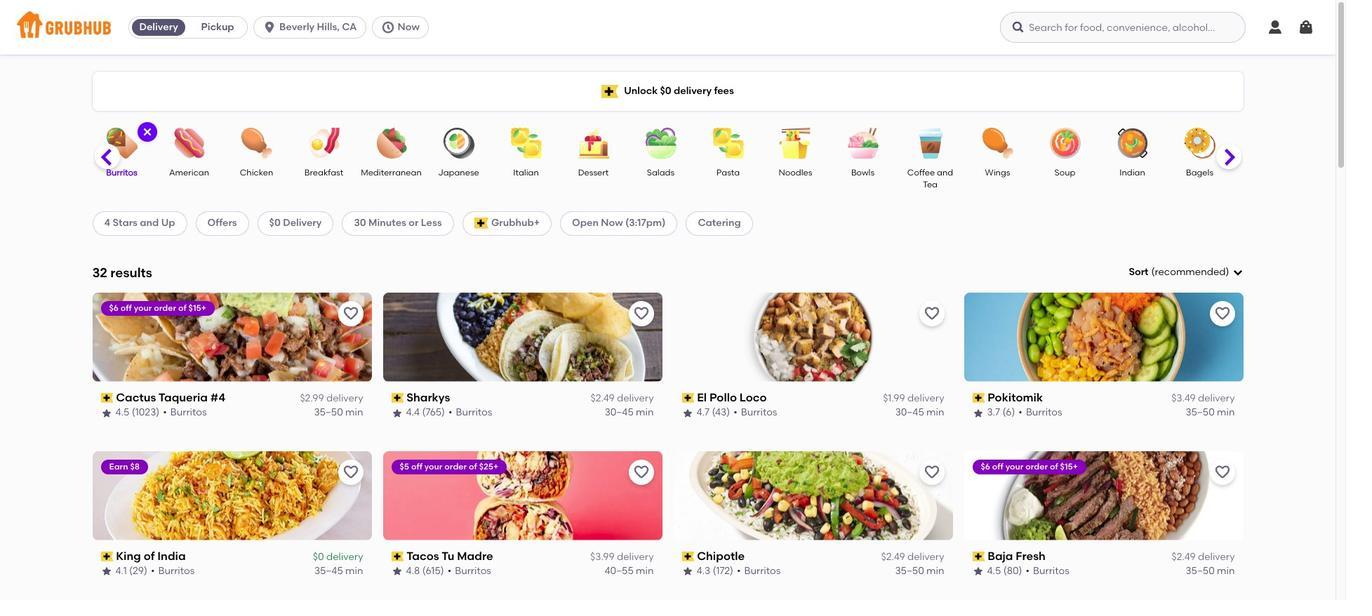 Task type: vqa. For each thing, say whether or not it's contained in the screenshot.


Task type: locate. For each thing, give the bounding box(es) containing it.
$6 off your order of $15+ for fresh
[[981, 462, 1078, 472]]

off
[[121, 303, 132, 313], [411, 462, 423, 472], [993, 462, 1004, 472]]

your down (6)
[[1006, 462, 1024, 472]]

• for cactus taqueria #4
[[163, 407, 167, 419]]

(80)
[[1004, 565, 1023, 577]]

star icon image left 4.1
[[101, 566, 112, 577]]

$6 for baja fresh
[[981, 462, 991, 472]]

dessert
[[578, 168, 609, 178]]

indian
[[1120, 168, 1146, 178]]

off down the 32 results on the top left
[[121, 303, 132, 313]]

burritos down pokitomik
[[1026, 407, 1063, 419]]

• right (172)
[[737, 565, 741, 577]]

• burritos for el pollo loco
[[734, 407, 778, 419]]

None field
[[1129, 265, 1244, 280]]

star icon image left 4.5 (1023)
[[101, 408, 112, 419]]

beverly
[[280, 21, 315, 33]]

min for tacos tu madre
[[636, 565, 654, 577]]

1 vertical spatial $15+
[[1061, 462, 1078, 472]]

4.8
[[406, 565, 420, 577]]

4.4
[[406, 407, 420, 419]]

0 horizontal spatial now
[[398, 21, 420, 33]]

• burritos down india
[[151, 565, 195, 577]]

delivery down breakfast
[[283, 217, 322, 229]]

baja fresh
[[988, 550, 1046, 563]]

(1023)
[[132, 407, 160, 419]]

0 horizontal spatial $0
[[269, 217, 281, 229]]

burritos for el pollo loco
[[741, 407, 778, 419]]

$25+
[[479, 462, 499, 472]]

min for pokitomik
[[1218, 407, 1235, 419]]

1 horizontal spatial your
[[425, 462, 443, 472]]

burritos down madre
[[455, 565, 491, 577]]

burritos for cactus taqueria #4
[[170, 407, 207, 419]]

delivery for tacos tu madre
[[617, 551, 654, 563]]

burritos down india
[[158, 565, 195, 577]]

open now (3:17pm)
[[572, 217, 666, 229]]

35–50 min for chipotle
[[896, 565, 945, 577]]

1 30–45 from the left
[[605, 407, 634, 419]]

chicken
[[240, 168, 273, 178]]

subscription pass image left el
[[682, 393, 695, 403]]

1 vertical spatial grubhub plus flag logo image
[[474, 218, 489, 229]]

• right the (43)
[[734, 407, 738, 419]]

unlock
[[624, 85, 658, 97]]

italian
[[513, 168, 539, 178]]

bagels image
[[1176, 128, 1225, 159]]

bowls
[[852, 168, 875, 178]]

• for sharkys
[[449, 407, 453, 419]]

subscription pass image left king
[[101, 552, 113, 562]]

off down 3.7 (6) at the right of page
[[993, 462, 1004, 472]]

• burritos
[[163, 407, 207, 419], [449, 407, 492, 419], [734, 407, 778, 419], [1019, 407, 1063, 419], [151, 565, 195, 577], [448, 565, 491, 577], [737, 565, 781, 577], [1026, 565, 1070, 577]]

4.5 for baja fresh
[[988, 565, 1001, 577]]

0 vertical spatial delivery
[[139, 21, 178, 33]]

40–55
[[605, 565, 634, 577]]

el pollo loco
[[697, 391, 767, 404]]

1 horizontal spatial $6 off your order of $15+
[[981, 462, 1078, 472]]

your down results
[[134, 303, 152, 313]]

of
[[178, 303, 187, 313], [469, 462, 477, 472], [1050, 462, 1059, 472], [144, 550, 155, 563]]

1 horizontal spatial $6
[[981, 462, 991, 472]]

star icon image for chipotle
[[682, 566, 693, 577]]

delivery left pickup
[[139, 21, 178, 33]]

1 horizontal spatial delivery
[[283, 217, 322, 229]]

earn $8
[[109, 462, 140, 472]]

mediterranean
[[361, 168, 422, 178]]

2 subscription pass image from the left
[[973, 393, 985, 403]]

burritos down burritos image
[[106, 168, 137, 178]]

(3:17pm)
[[626, 217, 666, 229]]

burritos down loco
[[741, 407, 778, 419]]

star icon image left 4.5 (80)
[[973, 566, 984, 577]]

subscription pass image left sharkys on the left
[[391, 393, 404, 403]]

0 horizontal spatial 30–45 min
[[605, 407, 654, 419]]

subscription pass image for cactus taqueria #4
[[101, 393, 113, 403]]

2 horizontal spatial $2.49 delivery
[[1172, 551, 1235, 563]]

el
[[697, 391, 707, 404]]

off right $5
[[411, 462, 423, 472]]

2 vertical spatial $0
[[313, 551, 324, 563]]

30–45 for sharkys
[[605, 407, 634, 419]]

1 horizontal spatial $0
[[313, 551, 324, 563]]

order for #4
[[154, 303, 176, 313]]

• burritos for pokitomik
[[1019, 407, 1063, 419]]

and up tea
[[937, 168, 954, 178]]

earn
[[109, 462, 128, 472]]

1 vertical spatial $6 off your order of $15+
[[981, 462, 1078, 472]]

2 horizontal spatial $2.49
[[1172, 551, 1196, 563]]

subscription pass image left cactus
[[101, 393, 113, 403]]

coffee and tea
[[908, 168, 954, 190]]

• burritos right the (765)
[[449, 407, 492, 419]]

your right $5
[[425, 462, 443, 472]]

indian image
[[1108, 128, 1157, 159]]

1 horizontal spatial and
[[937, 168, 954, 178]]

35–50 min for baja fresh
[[1186, 565, 1235, 577]]

burritos right the (765)
[[456, 407, 492, 419]]

now right 'ca'
[[398, 21, 420, 33]]

• right the (765)
[[449, 407, 453, 419]]

1 horizontal spatial off
[[411, 462, 423, 472]]

$6 down the 32 results on the top left
[[109, 303, 119, 313]]

2 30–45 min from the left
[[896, 407, 945, 419]]

• burritos down taqueria
[[163, 407, 207, 419]]

subscription pass image for el pollo loco
[[682, 393, 695, 403]]

svg image
[[1267, 19, 1284, 36], [141, 126, 153, 138]]

4.3 (172)
[[697, 565, 734, 577]]

0 vertical spatial $15+
[[189, 303, 206, 313]]

hills,
[[317, 21, 340, 33]]

$6 for cactus taqueria #4
[[109, 303, 119, 313]]

35–50 min for cactus taqueria #4
[[314, 407, 363, 419]]

(
[[1152, 266, 1155, 278]]

0 vertical spatial grubhub plus flag logo image
[[602, 85, 619, 98]]

• right (6)
[[1019, 407, 1023, 419]]

0 vertical spatial $6
[[109, 303, 119, 313]]

• burritos for cactus taqueria #4
[[163, 407, 207, 419]]

0 horizontal spatial grubhub plus flag logo image
[[474, 218, 489, 229]]

$6 off your order of $15+
[[109, 303, 206, 313], [981, 462, 1078, 472]]

save this restaurant image
[[342, 305, 359, 322], [924, 305, 940, 322], [924, 464, 940, 481]]

subscription pass image for sharkys
[[391, 393, 404, 403]]

32
[[92, 264, 107, 281]]

0 horizontal spatial 4.5
[[115, 407, 129, 419]]

star icon image for cactus taqueria #4
[[101, 408, 112, 419]]

delivery
[[674, 85, 712, 97], [326, 393, 363, 404], [617, 393, 654, 404], [908, 393, 945, 404], [1198, 393, 1235, 404], [326, 551, 363, 563], [617, 551, 654, 563], [908, 551, 945, 563], [1198, 551, 1235, 563]]

subscription pass image
[[391, 393, 404, 403], [682, 393, 695, 403], [101, 552, 113, 562], [391, 552, 404, 562], [682, 552, 695, 562], [973, 552, 985, 562]]

4.5 (1023)
[[115, 407, 160, 419]]

2 30–45 from the left
[[896, 407, 924, 419]]

and left up
[[140, 217, 159, 229]]

now
[[398, 21, 420, 33], [601, 217, 623, 229]]

loco
[[740, 391, 767, 404]]

or
[[409, 217, 419, 229]]

0 horizontal spatial order
[[154, 303, 176, 313]]

grubhub plus flag logo image left "grubhub+"
[[474, 218, 489, 229]]

• burritos right (172)
[[737, 565, 781, 577]]

tea
[[923, 180, 938, 190]]

subscription pass image left "baja"
[[973, 552, 985, 562]]

pokitomik logo image
[[964, 293, 1244, 382]]

1 horizontal spatial subscription pass image
[[973, 393, 985, 403]]

35–50 for pokitomik
[[1186, 407, 1215, 419]]

• down cactus taqueria #4
[[163, 407, 167, 419]]

30–45 min for sharkys
[[605, 407, 654, 419]]

subscription pass image
[[101, 393, 113, 403], [973, 393, 985, 403]]

save this restaurant image for chipotle
[[924, 464, 940, 481]]

$6 down 3.7
[[981, 462, 991, 472]]

• for chipotle
[[737, 565, 741, 577]]

0 horizontal spatial 30–45
[[605, 407, 634, 419]]

king of india
[[116, 550, 186, 563]]

0 vertical spatial now
[[398, 21, 420, 33]]

35–50 min for pokitomik
[[1186, 407, 1235, 419]]

burritos down the fresh
[[1034, 565, 1070, 577]]

delivery for baja fresh
[[1198, 551, 1235, 563]]

save this restaurant image
[[633, 305, 650, 322], [1214, 305, 1231, 322], [342, 464, 359, 481], [633, 464, 650, 481], [1214, 464, 1231, 481]]

off for tacos
[[411, 462, 423, 472]]

$0 right offers
[[269, 217, 281, 229]]

and inside coffee and tea
[[937, 168, 954, 178]]

star icon image
[[101, 408, 112, 419], [391, 408, 403, 419], [682, 408, 693, 419], [973, 408, 984, 419], [101, 566, 112, 577], [391, 566, 403, 577], [682, 566, 693, 577], [973, 566, 984, 577]]

$6 off your order of $15+ down (6)
[[981, 462, 1078, 472]]

grubhub plus flag logo image for unlock $0 delivery fees
[[602, 85, 619, 98]]

1 horizontal spatial svg image
[[1267, 19, 1284, 36]]

• down tacos tu madre
[[448, 565, 452, 577]]

subscription pass image left chipotle
[[682, 552, 695, 562]]

star icon image left 4.3 in the right of the page
[[682, 566, 693, 577]]

$6
[[109, 303, 119, 313], [981, 462, 991, 472]]

delivery
[[139, 21, 178, 33], [283, 217, 322, 229]]

order
[[154, 303, 176, 313], [445, 462, 467, 472], [1026, 462, 1048, 472]]

1 vertical spatial and
[[140, 217, 159, 229]]

$5
[[400, 462, 409, 472]]

1 horizontal spatial $2.49
[[882, 551, 905, 563]]

• burritos down loco
[[734, 407, 778, 419]]

1 horizontal spatial 30–45 min
[[896, 407, 945, 419]]

subscription pass image left tacos
[[391, 552, 404, 562]]

pasta
[[717, 168, 740, 178]]

$0 up 35–45
[[313, 551, 324, 563]]

save this restaurant button
[[338, 301, 363, 326], [629, 301, 654, 326], [919, 301, 945, 326], [1210, 301, 1235, 326], [338, 460, 363, 485], [629, 460, 654, 485], [919, 460, 945, 485], [1210, 460, 1235, 485]]

mediterranean image
[[367, 128, 416, 159]]

open
[[572, 217, 599, 229]]

• right (80)
[[1026, 565, 1030, 577]]

1 horizontal spatial grubhub plus flag logo image
[[602, 85, 619, 98]]

0 vertical spatial $6 off your order of $15+
[[109, 303, 206, 313]]

star icon image for el pollo loco
[[682, 408, 693, 419]]

$0
[[660, 85, 672, 97], [269, 217, 281, 229], [313, 551, 324, 563]]

off for baja
[[993, 462, 1004, 472]]

star icon image left the 4.8
[[391, 566, 403, 577]]

pickup button
[[188, 16, 247, 39]]

burritos down taqueria
[[170, 407, 207, 419]]

1 vertical spatial 4.5
[[988, 565, 1001, 577]]

delivery for el pollo loco
[[908, 393, 945, 404]]

35–50
[[314, 407, 343, 419], [1186, 407, 1215, 419], [896, 565, 924, 577], [1186, 565, 1215, 577]]

0 horizontal spatial delivery
[[139, 21, 178, 33]]

tacos tu madre
[[407, 550, 493, 563]]

baja fresh logo image
[[964, 451, 1244, 540]]

dessert image
[[569, 128, 618, 159]]

$2.49
[[591, 393, 615, 404], [882, 551, 905, 563], [1172, 551, 1196, 563]]

1 vertical spatial now
[[601, 217, 623, 229]]

$15+ for fresh
[[1061, 462, 1078, 472]]

baja
[[988, 550, 1013, 563]]

save this restaurant image for tacos tu madre
[[633, 464, 650, 481]]

• right (29)
[[151, 565, 155, 577]]

min
[[346, 407, 363, 419], [636, 407, 654, 419], [927, 407, 945, 419], [1218, 407, 1235, 419], [346, 565, 363, 577], [636, 565, 654, 577], [927, 565, 945, 577], [1218, 565, 1235, 577]]

$6 off your order of $15+ down results
[[109, 303, 206, 313]]

fees
[[714, 85, 734, 97]]

1 horizontal spatial now
[[601, 217, 623, 229]]

• burritos down the fresh
[[1026, 565, 1070, 577]]

2 horizontal spatial order
[[1026, 462, 1048, 472]]

$15+
[[189, 303, 206, 313], [1061, 462, 1078, 472]]

30
[[354, 217, 366, 229]]

1 30–45 min from the left
[[605, 407, 654, 419]]

1 subscription pass image from the left
[[101, 393, 113, 403]]

fresh
[[1016, 550, 1046, 563]]

1 horizontal spatial order
[[445, 462, 467, 472]]

35–50 min
[[314, 407, 363, 419], [1186, 407, 1235, 419], [896, 565, 945, 577], [1186, 565, 1235, 577]]

0 horizontal spatial subscription pass image
[[101, 393, 113, 403]]

0 vertical spatial and
[[937, 168, 954, 178]]

1 vertical spatial $6
[[981, 462, 991, 472]]

1 vertical spatial svg image
[[141, 126, 153, 138]]

4.5 down cactus
[[115, 407, 129, 419]]

2 horizontal spatial off
[[993, 462, 1004, 472]]

svg image
[[1298, 19, 1315, 36], [263, 20, 277, 34], [381, 20, 395, 34], [1012, 20, 1026, 34], [1233, 267, 1244, 278]]

wings image
[[973, 128, 1023, 159]]

4 stars and up
[[104, 217, 175, 229]]

india
[[157, 550, 186, 563]]

$2.49 delivery
[[591, 393, 654, 404], [882, 551, 945, 563], [1172, 551, 1235, 563]]

1 horizontal spatial $15+
[[1061, 462, 1078, 472]]

1 vertical spatial $0
[[269, 217, 281, 229]]

1 horizontal spatial $2.49 delivery
[[882, 551, 945, 563]]

king
[[116, 550, 141, 563]]

0 vertical spatial svg image
[[1267, 19, 1284, 36]]

grubhub plus flag logo image
[[602, 85, 619, 98], [474, 218, 489, 229]]

0 horizontal spatial and
[[140, 217, 159, 229]]

0 horizontal spatial $2.49 delivery
[[591, 393, 654, 404]]

0 horizontal spatial off
[[121, 303, 132, 313]]

delivery inside delivery button
[[139, 21, 178, 33]]

• burritos down pokitomik
[[1019, 407, 1063, 419]]

0 horizontal spatial $6 off your order of $15+
[[109, 303, 206, 313]]

svg image inside now button
[[381, 20, 395, 34]]

star icon image left 3.7
[[973, 408, 984, 419]]

• burritos for tacos tu madre
[[448, 565, 491, 577]]

2 horizontal spatial your
[[1006, 462, 1024, 472]]

• burritos down madre
[[448, 565, 491, 577]]

pickup
[[201, 21, 234, 33]]

0 horizontal spatial $15+
[[189, 303, 206, 313]]

0 horizontal spatial your
[[134, 303, 152, 313]]

grubhub plus flag logo image left unlock
[[602, 85, 619, 98]]

burritos
[[106, 168, 137, 178], [170, 407, 207, 419], [456, 407, 492, 419], [741, 407, 778, 419], [1026, 407, 1063, 419], [158, 565, 195, 577], [455, 565, 491, 577], [745, 565, 781, 577], [1034, 565, 1070, 577]]

star icon image for king of india
[[101, 566, 112, 577]]

35–45 min
[[314, 565, 363, 577]]

star icon image left 4.4
[[391, 408, 403, 419]]

4.5 down "baja"
[[988, 565, 1001, 577]]

•
[[163, 407, 167, 419], [449, 407, 453, 419], [734, 407, 738, 419], [1019, 407, 1023, 419], [151, 565, 155, 577], [448, 565, 452, 577], [737, 565, 741, 577], [1026, 565, 1030, 577]]

0 horizontal spatial $6
[[109, 303, 119, 313]]

burritos right (172)
[[745, 565, 781, 577]]

• for tacos tu madre
[[448, 565, 452, 577]]

30–45 for el pollo loco
[[896, 407, 924, 419]]

0 horizontal spatial $2.49
[[591, 393, 615, 404]]

burritos for pokitomik
[[1026, 407, 1063, 419]]

2 horizontal spatial $0
[[660, 85, 672, 97]]

subscription pass image for tacos tu madre
[[391, 552, 404, 562]]

$0 right unlock
[[660, 85, 672, 97]]

none field containing sort
[[1129, 265, 1244, 280]]

now right open
[[601, 217, 623, 229]]

up
[[161, 217, 175, 229]]

$0 delivery
[[313, 551, 363, 563]]

subscription pass image left pokitomik
[[973, 393, 985, 403]]

star icon image left "4.7"
[[682, 408, 693, 419]]

1 horizontal spatial 30–45
[[896, 407, 924, 419]]

burritos for sharkys
[[456, 407, 492, 419]]

tacos
[[407, 550, 439, 563]]

1 horizontal spatial 4.5
[[988, 565, 1001, 577]]

0 vertical spatial 4.5
[[115, 407, 129, 419]]



Task type: describe. For each thing, give the bounding box(es) containing it.
save this restaurant image for king of india
[[342, 464, 359, 481]]

min for sharkys
[[636, 407, 654, 419]]

0 vertical spatial $0
[[660, 85, 672, 97]]

$6 off your order of $15+ for taqueria
[[109, 303, 206, 313]]

sharkys
[[407, 391, 450, 404]]

off for cactus
[[121, 303, 132, 313]]

american
[[169, 168, 209, 178]]

minutes
[[369, 217, 406, 229]]

king of india logo image
[[92, 451, 372, 540]]

save this restaurant image for baja fresh
[[1214, 464, 1231, 481]]

32 results
[[92, 264, 152, 281]]

$2.99 delivery
[[300, 393, 363, 404]]

$1.99
[[883, 393, 905, 404]]

• burritos for king of india
[[151, 565, 195, 577]]

pasta image
[[704, 128, 753, 159]]

$0 for $0 delivery
[[313, 551, 324, 563]]

salads
[[647, 168, 675, 178]]

min for cactus taqueria #4
[[346, 407, 363, 419]]

1 vertical spatial delivery
[[283, 217, 322, 229]]

35–50 for cactus taqueria #4
[[314, 407, 343, 419]]

sort ( recommended )
[[1129, 266, 1230, 278]]

(29)
[[129, 565, 147, 577]]

coffee and tea image
[[906, 128, 955, 159]]

delivery for king of india
[[326, 551, 363, 563]]

grubhub+
[[491, 217, 540, 229]]

Search for food, convenience, alcohol... search field
[[1000, 12, 1246, 43]]

subscription pass image for chipotle
[[682, 552, 695, 562]]

noodles image
[[771, 128, 820, 159]]

4.3
[[697, 565, 711, 577]]

svg image inside main navigation navigation
[[1267, 19, 1284, 36]]

beverly hills, ca
[[280, 21, 357, 33]]

)
[[1226, 266, 1230, 278]]

$0 for $0 delivery
[[269, 217, 281, 229]]

beverly hills, ca button
[[254, 16, 372, 39]]

delivery for sharkys
[[617, 393, 654, 404]]

chipotle
[[697, 550, 745, 563]]

4.1 (29)
[[115, 565, 147, 577]]

wings
[[985, 168, 1011, 178]]

burritos for baja fresh
[[1034, 565, 1070, 577]]

el pollo loco logo image
[[674, 293, 953, 382]]

• burritos for baja fresh
[[1026, 565, 1070, 577]]

soup
[[1055, 168, 1076, 178]]

catering
[[698, 217, 741, 229]]

pollo
[[710, 391, 737, 404]]

min for chipotle
[[927, 565, 945, 577]]

less
[[421, 217, 442, 229]]

order for madre
[[445, 462, 467, 472]]

$3.99 delivery
[[591, 551, 654, 563]]

delivery button
[[129, 16, 188, 39]]

your for madre
[[425, 462, 443, 472]]

save this restaurant image for el pollo loco
[[924, 305, 940, 322]]

burritos image
[[97, 128, 146, 159]]

your for #4
[[134, 303, 152, 313]]

now inside now button
[[398, 21, 420, 33]]

(6)
[[1003, 407, 1015, 419]]

$3.99
[[591, 551, 615, 563]]

unlock $0 delivery fees
[[624, 85, 734, 97]]

(765)
[[422, 407, 445, 419]]

recommended
[[1155, 266, 1226, 278]]

delivery for pokitomik
[[1198, 393, 1235, 404]]

burritos for king of india
[[158, 565, 195, 577]]

sort
[[1129, 266, 1149, 278]]

tacos tu madre logo image
[[383, 451, 662, 540]]

3.7 (6)
[[988, 407, 1015, 419]]

madre
[[457, 550, 493, 563]]

delivery for chipotle
[[908, 551, 945, 563]]

$3.49 delivery
[[1172, 393, 1235, 404]]

breakfast
[[305, 168, 343, 178]]

$3.49
[[1172, 393, 1196, 404]]

italian image
[[502, 128, 551, 159]]

4.5 (80)
[[988, 565, 1023, 577]]

subscription pass image for baja fresh
[[973, 552, 985, 562]]

(615)
[[422, 565, 444, 577]]

japanese image
[[434, 128, 483, 159]]

svg image inside beverly hills, ca button
[[263, 20, 277, 34]]

4.5 for cactus taqueria #4
[[115, 407, 129, 419]]

of for taqueria
[[178, 303, 187, 313]]

4.8 (615)
[[406, 565, 444, 577]]

cactus taqueria #4
[[116, 391, 225, 404]]

burritos for chipotle
[[745, 565, 781, 577]]

4.7
[[697, 407, 710, 419]]

grubhub plus flag logo image for grubhub+
[[474, 218, 489, 229]]

$2.49 delivery for chipotle
[[882, 551, 945, 563]]

$2.49 delivery for baja fresh
[[1172, 551, 1235, 563]]

0 horizontal spatial svg image
[[141, 126, 153, 138]]

30 minutes or less
[[354, 217, 442, 229]]

4.4 (765)
[[406, 407, 445, 419]]

$2.49 for chipotle
[[882, 551, 905, 563]]

$15+ for taqueria
[[189, 303, 206, 313]]

$8
[[130, 462, 140, 472]]

coffee
[[908, 168, 935, 178]]

subscription pass image for king of india
[[101, 552, 113, 562]]

(43)
[[712, 407, 730, 419]]

delivery for cactus taqueria #4
[[326, 393, 363, 404]]

subscription pass image for pokitomik
[[973, 393, 985, 403]]

• for king of india
[[151, 565, 155, 577]]

$2.49 delivery for sharkys
[[591, 393, 654, 404]]

$2.49 for baja fresh
[[1172, 551, 1196, 563]]

japanese
[[438, 168, 479, 178]]

• for el pollo loco
[[734, 407, 738, 419]]

star icon image for pokitomik
[[973, 408, 984, 419]]

breakfast image
[[299, 128, 349, 159]]

30–45 min for el pollo loco
[[896, 407, 945, 419]]

min for el pollo loco
[[927, 407, 945, 419]]

of for tu
[[469, 462, 477, 472]]

4
[[104, 217, 110, 229]]

star icon image for baja fresh
[[973, 566, 984, 577]]

#4
[[210, 391, 225, 404]]

4.1
[[115, 565, 127, 577]]

noodles
[[779, 168, 813, 178]]

offers
[[208, 217, 237, 229]]

(172)
[[713, 565, 734, 577]]

taqueria
[[159, 391, 208, 404]]

ca
[[342, 21, 357, 33]]

• for baja fresh
[[1026, 565, 1030, 577]]

of for fresh
[[1050, 462, 1059, 472]]

• burritos for chipotle
[[737, 565, 781, 577]]

3.7
[[988, 407, 1001, 419]]

• burritos for sharkys
[[449, 407, 492, 419]]

$0 delivery
[[269, 217, 322, 229]]

sharkys logo image
[[383, 293, 662, 382]]

35–50 for baja fresh
[[1186, 565, 1215, 577]]

main navigation navigation
[[0, 0, 1336, 55]]

$2.49 for sharkys
[[591, 393, 615, 404]]

4.7 (43)
[[697, 407, 730, 419]]

soup image
[[1041, 128, 1090, 159]]

bowls image
[[839, 128, 888, 159]]

35–45
[[314, 565, 343, 577]]

min for baja fresh
[[1218, 565, 1235, 577]]

cactus taqueria #4 logo image
[[92, 293, 372, 382]]

35–50 for chipotle
[[896, 565, 924, 577]]

pokitomik
[[988, 391, 1043, 404]]

stars
[[113, 217, 138, 229]]

chipotle logo image
[[674, 451, 953, 540]]

star icon image for tacos tu madre
[[391, 566, 403, 577]]

burritos for tacos tu madre
[[455, 565, 491, 577]]

40–55 min
[[605, 565, 654, 577]]

results
[[110, 264, 152, 281]]

min for king of india
[[346, 565, 363, 577]]

• for pokitomik
[[1019, 407, 1023, 419]]

cactus
[[116, 391, 156, 404]]

now button
[[372, 16, 434, 39]]

star icon image for sharkys
[[391, 408, 403, 419]]

$5 off your order of $25+
[[400, 462, 499, 472]]

salads image
[[636, 128, 686, 159]]

american image
[[165, 128, 214, 159]]

chicken image
[[232, 128, 281, 159]]



